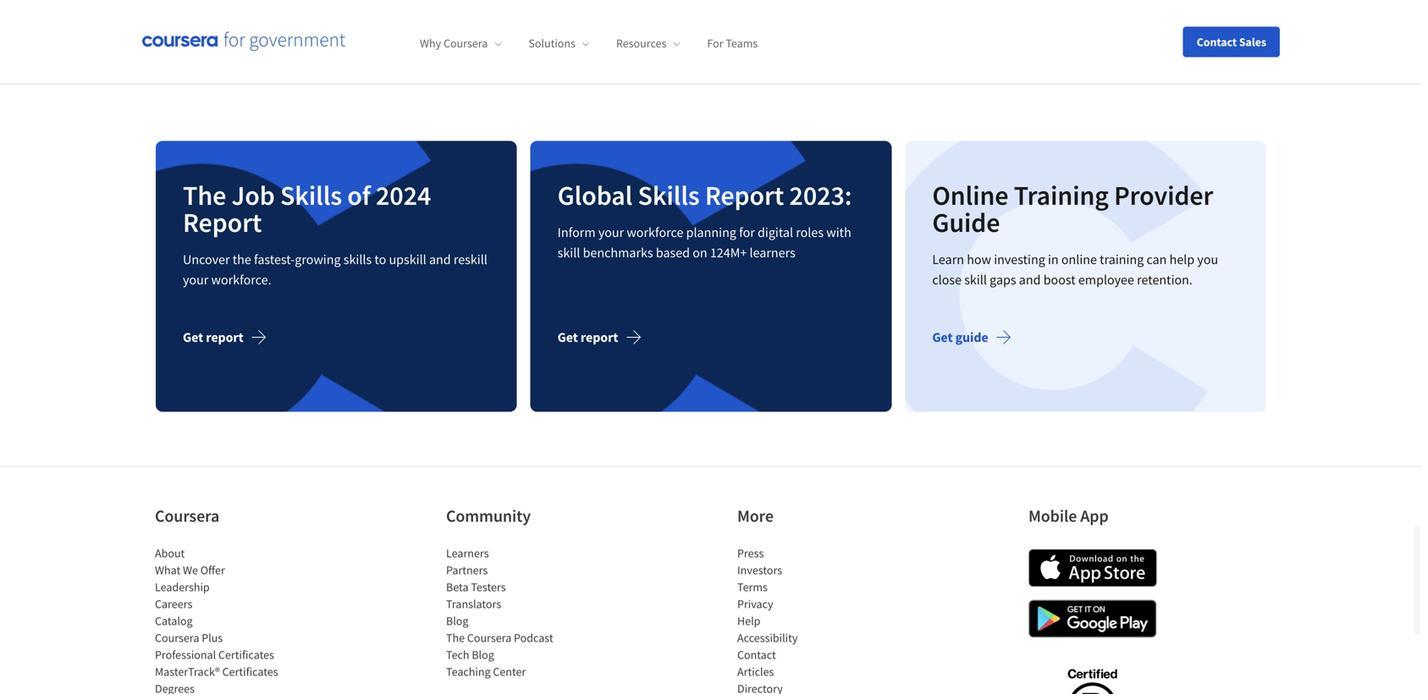 Task type: vqa. For each thing, say whether or not it's contained in the screenshot.


Task type: locate. For each thing, give the bounding box(es) containing it.
fastest-
[[254, 251, 295, 268]]

3 get from the left
[[933, 329, 953, 346]]

get guide button
[[933, 317, 1026, 358]]

get guide
[[933, 329, 989, 346]]

more
[[738, 506, 774, 527]]

teaching
[[446, 665, 491, 680]]

2 skills from the left
[[638, 178, 700, 212]]

1 get from the left
[[183, 329, 203, 346]]

coursera for government image
[[142, 32, 346, 52]]

report up the uncover
[[183, 205, 262, 239]]

uncover the fastest-growing skills to upskill and reskill your workforce.
[[183, 251, 488, 288]]

1 horizontal spatial get
[[558, 329, 578, 346]]

provider
[[1115, 178, 1214, 212]]

certificates up mastertrack® certificates link
[[219, 648, 274, 663]]

workforce.
[[211, 272, 272, 288]]

1 horizontal spatial list item
[[738, 681, 882, 695]]

1 horizontal spatial get report
[[558, 329, 619, 346]]

with
[[827, 224, 852, 241]]

contact left sales
[[1197, 34, 1238, 50]]

gaps
[[990, 272, 1017, 288]]

0 vertical spatial and
[[429, 251, 451, 268]]

planning
[[687, 224, 737, 241]]

0 horizontal spatial and
[[429, 251, 451, 268]]

2 horizontal spatial list
[[738, 545, 882, 695]]

your down the uncover
[[183, 272, 209, 288]]

the coursera podcast link
[[446, 631, 554, 646]]

1 horizontal spatial report
[[581, 329, 619, 346]]

solutions link
[[529, 36, 589, 51]]

the job skills of 2024 report
[[183, 178, 431, 239]]

leadership
[[155, 580, 210, 595]]

skills
[[280, 178, 342, 212], [638, 178, 700, 212]]

2 get from the left
[[558, 329, 578, 346]]

learners link
[[446, 546, 489, 561]]

list for coursera
[[155, 545, 299, 695]]

catalog link
[[155, 614, 193, 629]]

learn
[[933, 251, 965, 268]]

contact up articles
[[738, 648, 776, 663]]

list containing learners
[[446, 545, 590, 681]]

list
[[155, 545, 299, 695], [446, 545, 590, 681], [738, 545, 882, 695]]

your inside inform your workforce planning for digital roles with skill benchmarks based on 124m+ learners
[[599, 224, 624, 241]]

the
[[183, 178, 226, 212], [446, 631, 465, 646]]

0 vertical spatial your
[[599, 224, 624, 241]]

2 get report button from the left
[[558, 317, 656, 358]]

1 horizontal spatial get report button
[[558, 317, 656, 358]]

blog up teaching center 'link'
[[472, 648, 494, 663]]

124m+
[[711, 244, 747, 261]]

0 horizontal spatial skills
[[280, 178, 342, 212]]

your up benchmarks
[[599, 224, 624, 241]]

1 horizontal spatial list
[[446, 545, 590, 681]]

careers
[[155, 597, 193, 612]]

coursera inside 'learners partners beta testers translators blog the coursera podcast tech blog teaching center'
[[467, 631, 512, 646]]

list containing press
[[738, 545, 882, 695]]

the
[[233, 251, 251, 268]]

workforce
[[627, 224, 684, 241]]

2 report from the left
[[581, 329, 619, 346]]

articles link
[[738, 665, 775, 680]]

and left the "reskill"
[[429, 251, 451, 268]]

skills inside the job skills of 2024 report
[[280, 178, 342, 212]]

0 horizontal spatial get report
[[183, 329, 244, 346]]

1 vertical spatial skill
[[965, 272, 988, 288]]

logo of certified b corporation image
[[1058, 659, 1128, 695]]

podcast
[[514, 631, 554, 646]]

boost
[[1044, 272, 1076, 288]]

and
[[429, 251, 451, 268], [1020, 272, 1041, 288]]

1 get report button from the left
[[183, 317, 281, 358]]

report for the job skills of 2024 report
[[206, 329, 244, 346]]

list item
[[155, 681, 299, 695], [738, 681, 882, 695]]

3 list from the left
[[738, 545, 882, 695]]

coursera up tech blog link at the bottom of the page
[[467, 631, 512, 646]]

1 horizontal spatial your
[[599, 224, 624, 241]]

0 vertical spatial contact
[[1197, 34, 1238, 50]]

the down blog link at left
[[446, 631, 465, 646]]

get it on google play image
[[1029, 600, 1158, 638]]

1 horizontal spatial skill
[[965, 272, 988, 288]]

you
[[1198, 251, 1219, 268]]

1 horizontal spatial contact
[[1197, 34, 1238, 50]]

0 horizontal spatial get report button
[[183, 317, 281, 358]]

and inside learn how investing in online training can help you close skill gaps and boost employee retention.
[[1020, 272, 1041, 288]]

we
[[183, 563, 198, 578]]

center
[[493, 665, 526, 680]]

press
[[738, 546, 764, 561]]

0 horizontal spatial list
[[155, 545, 299, 695]]

upskill
[[389, 251, 427, 268]]

to
[[375, 251, 386, 268]]

1 vertical spatial contact
[[738, 648, 776, 663]]

0 horizontal spatial report
[[183, 205, 262, 239]]

close
[[933, 272, 962, 288]]

guide
[[956, 329, 989, 346]]

1 report from the left
[[206, 329, 244, 346]]

0 vertical spatial skill
[[558, 244, 581, 261]]

certificates down professional certificates link
[[222, 665, 278, 680]]

0 horizontal spatial report
[[206, 329, 244, 346]]

1 get report from the left
[[183, 329, 244, 346]]

catalog
[[155, 614, 193, 629]]

for
[[708, 36, 724, 51]]

coursera
[[444, 36, 488, 51], [155, 506, 220, 527], [155, 631, 199, 646], [467, 631, 512, 646]]

investing
[[995, 251, 1046, 268]]

skill
[[558, 244, 581, 261], [965, 272, 988, 288]]

get report
[[183, 329, 244, 346], [558, 329, 619, 346]]

0 horizontal spatial list item
[[155, 681, 299, 695]]

download on the app store image
[[1029, 549, 1158, 587]]

offer
[[201, 563, 225, 578]]

what we offer link
[[155, 563, 225, 578]]

blog down translators link
[[446, 614, 469, 629]]

blog
[[446, 614, 469, 629], [472, 648, 494, 663]]

list for more
[[738, 545, 882, 695]]

2 list from the left
[[446, 545, 590, 681]]

about what we offer leadership careers catalog coursera plus professional certificates mastertrack® certificates
[[155, 546, 278, 680]]

2 list item from the left
[[738, 681, 882, 695]]

2 get report from the left
[[558, 329, 619, 346]]

about link
[[155, 546, 185, 561]]

articles
[[738, 665, 775, 680]]

mastertrack® certificates link
[[155, 665, 278, 680]]

the left job
[[183, 178, 226, 212]]

investors link
[[738, 563, 783, 578]]

professional
[[155, 648, 216, 663]]

plus
[[202, 631, 223, 646]]

can
[[1147, 251, 1168, 268]]

why coursera link
[[420, 36, 502, 51]]

get for the job skills of 2024 report
[[183, 329, 203, 346]]

1 horizontal spatial and
[[1020, 272, 1041, 288]]

report
[[206, 329, 244, 346], [581, 329, 619, 346]]

skill down the inform
[[558, 244, 581, 261]]

guide
[[933, 205, 1001, 239]]

report up the for
[[705, 178, 785, 212]]

1 skills from the left
[[280, 178, 342, 212]]

1 list item from the left
[[155, 681, 299, 695]]

1 list from the left
[[155, 545, 299, 695]]

get
[[183, 329, 203, 346], [558, 329, 578, 346], [933, 329, 953, 346]]

1 vertical spatial certificates
[[222, 665, 278, 680]]

1 vertical spatial and
[[1020, 272, 1041, 288]]

contact inside button
[[1197, 34, 1238, 50]]

coursera down catalog
[[155, 631, 199, 646]]

skill down how
[[965, 272, 988, 288]]

list item down mastertrack® certificates link
[[155, 681, 299, 695]]

0 horizontal spatial contact
[[738, 648, 776, 663]]

get inside get guide button
[[933, 329, 953, 346]]

blog link
[[446, 614, 469, 629]]

reskill
[[454, 251, 488, 268]]

1 horizontal spatial the
[[446, 631, 465, 646]]

skills up workforce
[[638, 178, 700, 212]]

0 vertical spatial blog
[[446, 614, 469, 629]]

list item down articles
[[738, 681, 882, 695]]

1 vertical spatial the
[[446, 631, 465, 646]]

report inside the job skills of 2024 report
[[183, 205, 262, 239]]

1 vertical spatial your
[[183, 272, 209, 288]]

2 horizontal spatial get
[[933, 329, 953, 346]]

skill inside inform your workforce planning for digital roles with skill benchmarks based on 124m+ learners
[[558, 244, 581, 261]]

for teams link
[[708, 36, 758, 51]]

0 horizontal spatial the
[[183, 178, 226, 212]]

coursera up about link on the bottom of page
[[155, 506, 220, 527]]

beta testers link
[[446, 580, 506, 595]]

0 horizontal spatial skill
[[558, 244, 581, 261]]

0 horizontal spatial get
[[183, 329, 203, 346]]

and down investing
[[1020, 272, 1041, 288]]

1 vertical spatial blog
[[472, 648, 494, 663]]

1 horizontal spatial skills
[[638, 178, 700, 212]]

list containing about
[[155, 545, 299, 695]]

0 vertical spatial the
[[183, 178, 226, 212]]

skills
[[344, 251, 372, 268]]

0 horizontal spatial your
[[183, 272, 209, 288]]

1 horizontal spatial blog
[[472, 648, 494, 663]]

what
[[155, 563, 181, 578]]

skills left the of
[[280, 178, 342, 212]]



Task type: describe. For each thing, give the bounding box(es) containing it.
coursera plus link
[[155, 631, 223, 646]]

contact inside press investors terms privacy help accessibility contact articles
[[738, 648, 776, 663]]

0 vertical spatial certificates
[[219, 648, 274, 663]]

1 horizontal spatial report
[[705, 178, 785, 212]]

the inside 'learners partners beta testers translators blog the coursera podcast tech blog teaching center'
[[446, 631, 465, 646]]

for
[[740, 224, 755, 241]]

learners
[[446, 546, 489, 561]]

help link
[[738, 614, 761, 629]]

help
[[1170, 251, 1195, 268]]

app
[[1081, 506, 1109, 527]]

training
[[1100, 251, 1145, 268]]

get report for the job skills of 2024 report
[[183, 329, 244, 346]]

mobile app
[[1029, 506, 1109, 527]]

get report button for the job skills of 2024 report
[[183, 317, 281, 358]]

contact sales button
[[1184, 27, 1281, 57]]

accessibility link
[[738, 631, 798, 646]]

global skills report 2023:
[[558, 178, 853, 212]]

2024
[[376, 178, 431, 212]]

teaching center link
[[446, 665, 526, 680]]

retention.
[[1138, 272, 1193, 288]]

press investors terms privacy help accessibility contact articles
[[738, 546, 798, 680]]

mastertrack®
[[155, 665, 220, 680]]

your inside uncover the fastest-growing skills to upskill and reskill your workforce.
[[183, 272, 209, 288]]

sales
[[1240, 34, 1267, 50]]

testers
[[471, 580, 506, 595]]

why coursera
[[420, 36, 488, 51]]

get for online training provider guide
[[933, 329, 953, 346]]

translators link
[[446, 597, 502, 612]]

careers link
[[155, 597, 193, 612]]

how
[[967, 251, 992, 268]]

contact sales
[[1197, 34, 1267, 50]]

help
[[738, 614, 761, 629]]

contact link
[[738, 648, 776, 663]]

get for global skills report 2023:
[[558, 329, 578, 346]]

job
[[232, 178, 275, 212]]

coursera inside about what we offer leadership careers catalog coursera plus professional certificates mastertrack® certificates
[[155, 631, 199, 646]]

and inside uncover the fastest-growing skills to upskill and reskill your workforce.
[[429, 251, 451, 268]]

for teams
[[708, 36, 758, 51]]

leadership link
[[155, 580, 210, 595]]

employee
[[1079, 272, 1135, 288]]

learners
[[750, 244, 796, 261]]

coursera right why
[[444, 36, 488, 51]]

global
[[558, 178, 633, 212]]

professional certificates link
[[155, 648, 274, 663]]

the inside the job skills of 2024 report
[[183, 178, 226, 212]]

beta
[[446, 580, 469, 595]]

of
[[348, 178, 371, 212]]

skill inside learn how investing in online training can help you close skill gaps and boost employee retention.
[[965, 272, 988, 288]]

mobile
[[1029, 506, 1078, 527]]

growing
[[295, 251, 341, 268]]

training
[[1014, 178, 1109, 212]]

get report for global skills report 2023:
[[558, 329, 619, 346]]

privacy
[[738, 597, 774, 612]]

get report button for global skills report 2023:
[[558, 317, 656, 358]]

online
[[933, 178, 1009, 212]]

2023:
[[790, 178, 853, 212]]

list for community
[[446, 545, 590, 681]]

tech
[[446, 648, 470, 663]]

solutions
[[529, 36, 576, 51]]

list item for more
[[738, 681, 882, 695]]

resources
[[617, 36, 667, 51]]

terms
[[738, 580, 768, 595]]

benchmarks
[[583, 244, 654, 261]]

community
[[446, 506, 531, 527]]

0 horizontal spatial blog
[[446, 614, 469, 629]]

on
[[693, 244, 708, 261]]

resources link
[[617, 36, 680, 51]]

report for global skills report 2023:
[[581, 329, 619, 346]]

privacy link
[[738, 597, 774, 612]]

uncover
[[183, 251, 230, 268]]

press link
[[738, 546, 764, 561]]

teams
[[726, 36, 758, 51]]

partners link
[[446, 563, 488, 578]]

roles
[[796, 224, 824, 241]]

in
[[1049, 251, 1059, 268]]

accessibility
[[738, 631, 798, 646]]

learners partners beta testers translators blog the coursera podcast tech blog teaching center
[[446, 546, 554, 680]]

list item for coursera
[[155, 681, 299, 695]]

investors
[[738, 563, 783, 578]]

online training provider guide
[[933, 178, 1214, 239]]

terms link
[[738, 580, 768, 595]]

learn how investing in online training can help you close skill gaps and boost employee retention.
[[933, 251, 1219, 288]]

inform
[[558, 224, 596, 241]]

why
[[420, 36, 441, 51]]

about
[[155, 546, 185, 561]]

digital
[[758, 224, 794, 241]]



